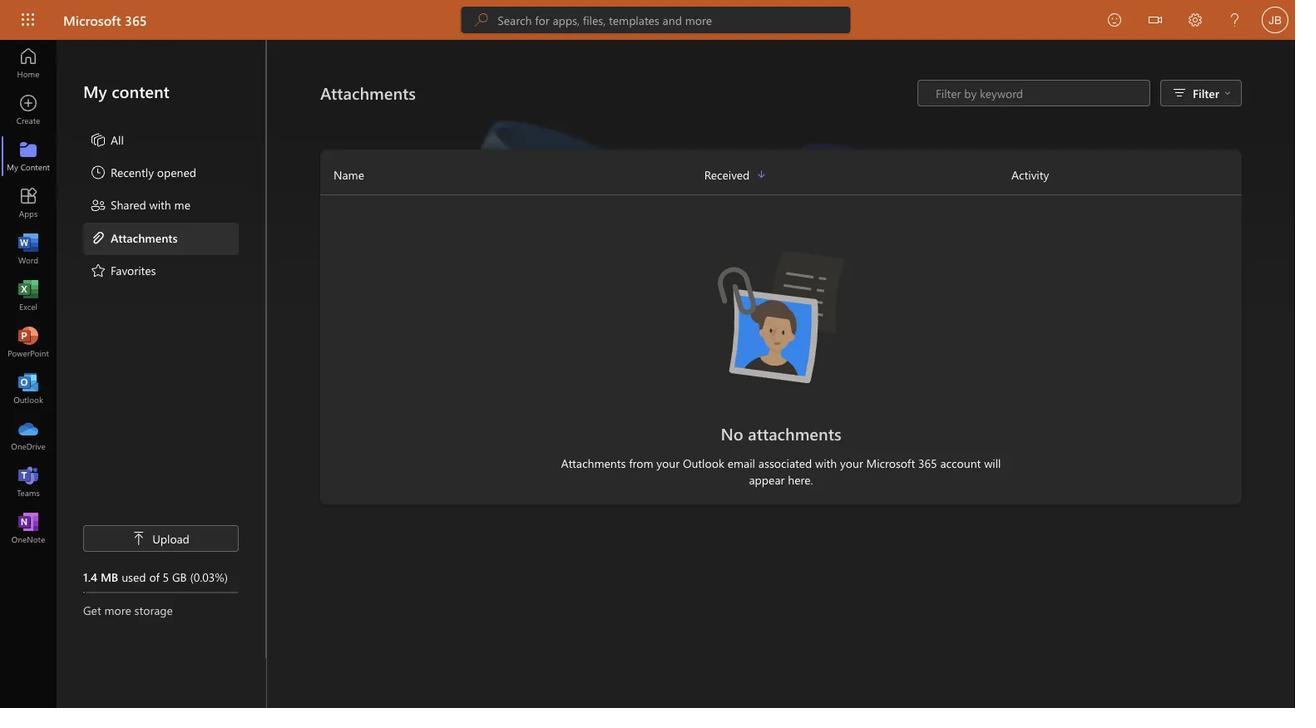 Task type: vqa. For each thing, say whether or not it's contained in the screenshot.
GB
yes



Task type: describe. For each thing, give the bounding box(es) containing it.
apps image
[[20, 195, 37, 211]]

appear
[[749, 473, 785, 488]]

email
[[728, 456, 755, 471]]

favorites
[[111, 262, 156, 278]]

onedrive image
[[20, 428, 37, 444]]

application containing my content
[[0, 40, 1295, 709]]

shared with me
[[111, 197, 190, 213]]

received button
[[704, 161, 858, 188]]

with inside my content left pane navigation navigation
[[149, 197, 171, 213]]

attachments element
[[90, 229, 178, 249]]

attachments from your outlook email associated with your microsoft 365 account will appear here. status
[[551, 455, 1012, 489]]

filter
[[1193, 85, 1220, 101]]

navigation inside application
[[0, 40, 57, 552]]

storage
[[134, 603, 173, 618]]

365 inside attachments from your outlook email associated with your microsoft 365 account will appear here.
[[918, 456, 937, 471]]

no attachments status
[[551, 422, 1012, 446]]

2 your from the left
[[840, 456, 863, 471]]

account
[[941, 456, 981, 471]]

get more storage
[[83, 603, 173, 618]]

more
[[104, 603, 131, 618]]

create image
[[20, 101, 37, 118]]

 button
[[1136, 0, 1176, 43]]

received
[[704, 167, 750, 182]]

no attachments
[[721, 423, 842, 445]]

1 horizontal spatial attachments
[[320, 82, 416, 104]]

excel image
[[20, 288, 37, 304]]

recently opened element
[[90, 164, 196, 184]]

jb button
[[1255, 0, 1295, 40]]

shared
[[111, 197, 146, 213]]

Search box. Suggestions appear as you type. search field
[[498, 7, 851, 33]]

outlook
[[683, 456, 725, 471]]


[[1225, 90, 1231, 97]]

all element
[[90, 131, 124, 151]]

(0.03%)
[[190, 569, 228, 585]]

 upload
[[132, 531, 190, 547]]

activity
[[1012, 167, 1049, 182]]


[[132, 532, 146, 546]]

empty state icon image
[[706, 242, 856, 392]]


[[1149, 13, 1162, 27]]

get more storage button
[[83, 602, 239, 619]]

microsoft inside banner
[[63, 11, 121, 29]]



Task type: locate. For each thing, give the bounding box(es) containing it.
content
[[112, 80, 170, 102]]

0 vertical spatial with
[[149, 197, 171, 213]]

upload
[[152, 531, 190, 547]]

your right the from
[[657, 456, 680, 471]]

mb
[[101, 569, 118, 585]]

no
[[721, 423, 744, 445]]

0 vertical spatial attachments
[[320, 82, 416, 104]]

favorites element
[[90, 262, 156, 282]]

name
[[334, 167, 364, 182]]

powerpoint image
[[20, 334, 37, 351]]

onenote image
[[20, 521, 37, 537]]

will
[[984, 456, 1001, 471]]

1 vertical spatial attachments
[[111, 230, 178, 245]]

0 vertical spatial 365
[[125, 11, 147, 29]]

your down attachments
[[840, 456, 863, 471]]

attachments for attachments element
[[111, 230, 178, 245]]

from
[[629, 456, 654, 471]]

microsoft left account
[[867, 456, 915, 471]]

status
[[918, 80, 1151, 106]]

attachments from your outlook email associated with your microsoft 365 account will appear here.
[[561, 456, 1001, 488]]

home image
[[20, 55, 37, 72]]

my content
[[83, 80, 170, 102]]

microsoft 365
[[63, 11, 147, 29]]

attachments
[[320, 82, 416, 104], [111, 230, 178, 245], [561, 456, 626, 471]]

0 horizontal spatial with
[[149, 197, 171, 213]]

2 vertical spatial attachments
[[561, 456, 626, 471]]

your
[[657, 456, 680, 471], [840, 456, 863, 471]]

1 vertical spatial microsoft
[[867, 456, 915, 471]]

0 horizontal spatial microsoft
[[63, 11, 121, 29]]

name button
[[320, 161, 704, 188]]

my content image
[[20, 148, 37, 165]]

attachments inside attachments element
[[111, 230, 178, 245]]

microsoft
[[63, 11, 121, 29], [867, 456, 915, 471]]

activity, column 4 of 4 column header
[[1012, 161, 1242, 188]]

menu containing all
[[83, 125, 239, 288]]

5
[[163, 569, 169, 585]]

0 horizontal spatial attachments
[[111, 230, 178, 245]]

all
[[111, 132, 124, 147]]

outlook image
[[20, 381, 37, 398]]

attachments for from
[[561, 456, 626, 471]]

my content left pane navigation navigation
[[57, 40, 266, 659]]

recently opened
[[111, 165, 196, 180]]

associated
[[759, 456, 812, 471]]

attachments
[[748, 423, 842, 445]]

with inside attachments from your outlook email associated with your microsoft 365 account will appear here.
[[815, 456, 837, 471]]

word image
[[20, 241, 37, 258]]

row containing name
[[320, 161, 1242, 196]]

here.
[[788, 473, 813, 488]]

row
[[320, 161, 1242, 196]]

opened
[[157, 165, 196, 180]]

1 horizontal spatial with
[[815, 456, 837, 471]]

attachments inside attachments from your outlook email associated with your microsoft 365 account will appear here.
[[561, 456, 626, 471]]

1 your from the left
[[657, 456, 680, 471]]

gb
[[172, 569, 187, 585]]

365 left account
[[918, 456, 937, 471]]

microsoft 365 banner
[[0, 0, 1295, 43]]

me
[[174, 197, 190, 213]]

1 vertical spatial with
[[815, 456, 837, 471]]

row inside application
[[320, 161, 1242, 196]]

none search field inside microsoft 365 banner
[[461, 7, 851, 33]]

2 horizontal spatial attachments
[[561, 456, 626, 471]]

1 vertical spatial 365
[[918, 456, 937, 471]]

teams image
[[20, 474, 37, 491]]

1.4
[[83, 569, 97, 585]]

with right the associated
[[815, 456, 837, 471]]

menu
[[83, 125, 239, 288]]

with left me
[[149, 197, 171, 213]]

microsoft inside attachments from your outlook email associated with your microsoft 365 account will appear here.
[[867, 456, 915, 471]]

navigation
[[0, 40, 57, 552]]

1 horizontal spatial microsoft
[[867, 456, 915, 471]]

jb
[[1269, 13, 1282, 26]]

Filter by keyword text field
[[934, 85, 1141, 101]]

365 up "content"
[[125, 11, 147, 29]]

0 horizontal spatial 365
[[125, 11, 147, 29]]

used
[[122, 569, 146, 585]]

None search field
[[461, 7, 851, 33]]

application
[[0, 40, 1295, 709]]

shared with me element
[[90, 197, 190, 217]]

of
[[149, 569, 160, 585]]

recently
[[111, 165, 154, 180]]

with
[[149, 197, 171, 213], [815, 456, 837, 471]]

0 vertical spatial microsoft
[[63, 11, 121, 29]]

365
[[125, 11, 147, 29], [918, 456, 937, 471]]

1.4 mb used of 5 gb (0.03%)
[[83, 569, 228, 585]]

1 horizontal spatial your
[[840, 456, 863, 471]]

my
[[83, 80, 107, 102]]

get
[[83, 603, 101, 618]]

365 inside banner
[[125, 11, 147, 29]]

0 horizontal spatial your
[[657, 456, 680, 471]]

filter 
[[1193, 85, 1231, 101]]

microsoft up the my
[[63, 11, 121, 29]]

1 horizontal spatial 365
[[918, 456, 937, 471]]

menu inside my content left pane navigation navigation
[[83, 125, 239, 288]]



